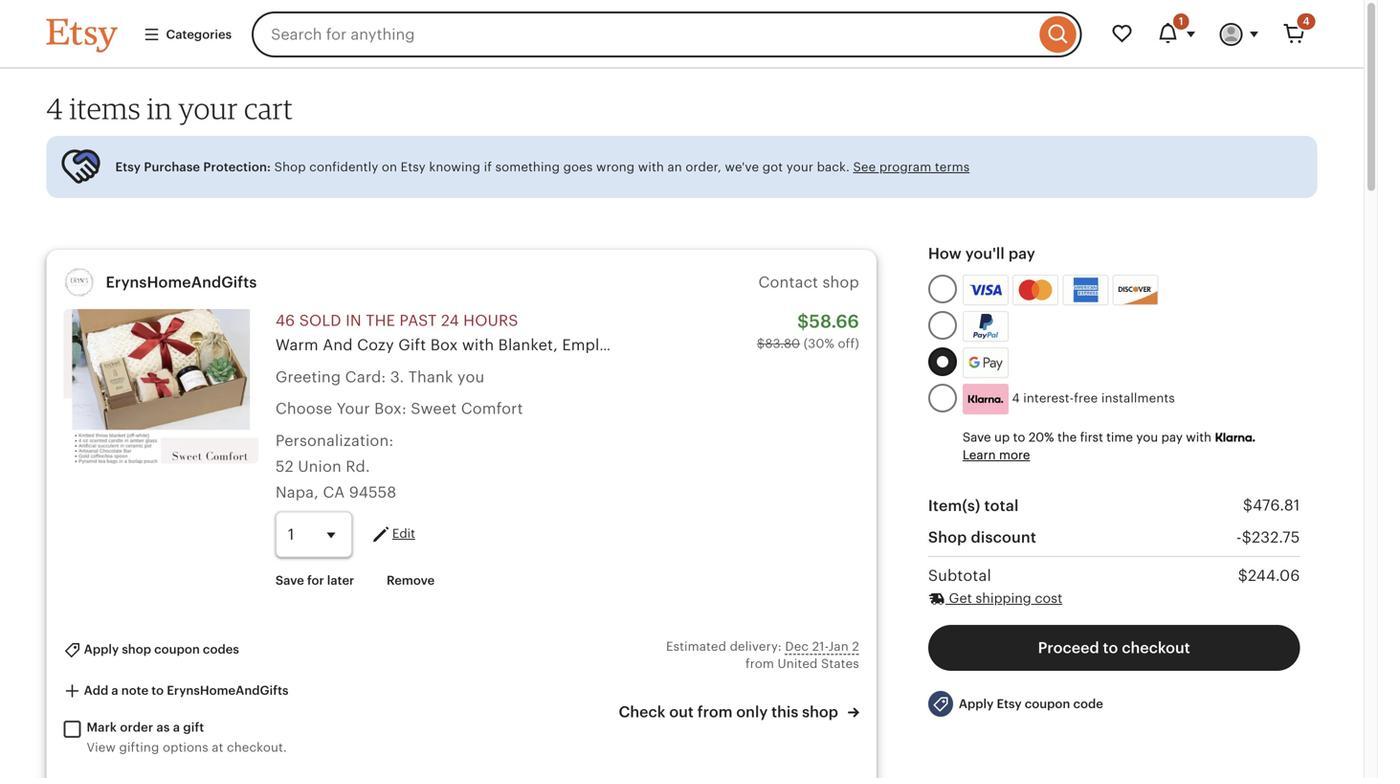 Task type: describe. For each thing, give the bounding box(es) containing it.
american express image
[[1066, 278, 1106, 303]]

$ left fall
[[757, 336, 765, 351]]

edit button
[[369, 523, 415, 546]]

proceed
[[1038, 640, 1100, 657]]

greeting card: 3. thank you
[[276, 368, 485, 386]]

save for later
[[276, 573, 354, 588]]

1 button
[[1145, 11, 1209, 57]]

$ 244.06
[[1238, 567, 1300, 584]]

$ for 476.81
[[1243, 497, 1253, 514]]

personalized
[[1039, 337, 1133, 354]]

warm
[[276, 337, 319, 354]]

the inside 46 sold in the past 24 hours warm and cozy gift box with blanket, employee appreciation gift, fall care package, hygge gift box, personalized gift, handmade gifts
[[366, 312, 395, 329]]

$ down $ 476.81
[[1242, 529, 1252, 546]]

states
[[821, 657, 859, 671]]

0 horizontal spatial you
[[457, 368, 485, 386]]

box,
[[1002, 337, 1035, 354]]

napa,
[[276, 484, 319, 501]]

shop for apply
[[122, 642, 151, 657]]

to inside button
[[1103, 640, 1118, 657]]

$ for 58.66
[[798, 312, 809, 332]]

categories
[[166, 27, 232, 42]]

add
[[84, 684, 108, 698]]

if
[[484, 160, 492, 174]]

checkout.
[[227, 740, 287, 755]]

time
[[1107, 430, 1133, 445]]

etsy inside dropdown button
[[997, 697, 1022, 711]]

on
[[382, 160, 397, 174]]

how
[[928, 245, 962, 262]]

personalization:
[[276, 432, 394, 449]]

ca
[[323, 484, 345, 501]]

erynshomeandgifts image
[[64, 267, 94, 298]]

get shipping cost button
[[928, 589, 1063, 608]]

wrong
[[596, 160, 635, 174]]

gift
[[183, 720, 204, 734]]

check out from only this shop link
[[619, 702, 859, 723]]

protection:
[[203, 160, 271, 174]]

apply for apply shop coupon codes
[[84, 642, 119, 657]]

add a note to erynshomeandgifts
[[81, 684, 289, 698]]

coupon for etsy
[[1025, 697, 1071, 711]]

and
[[323, 337, 353, 354]]

46 sold in the past 24 hours warm and cozy gift box with blanket, employee appreciation gift, fall care package, hygge gift box, personalized gift, handmade gifts
[[276, 312, 1295, 354]]

with for blanket,
[[462, 337, 494, 354]]

contact shop button
[[759, 274, 859, 291]]

add a note to erynshomeandgifts button
[[49, 674, 303, 709]]

0 horizontal spatial shop
[[274, 160, 306, 174]]

2 vertical spatial shop
[[802, 704, 839, 721]]

2 gift, from the left
[[1138, 337, 1170, 354]]

$ for 244.06
[[1238, 567, 1248, 584]]

terms
[[935, 160, 970, 174]]

get
[[949, 591, 972, 606]]

warm and cozy gift box with blanket, employee appreciation gift, fall care package, hygge gift box, personalized gift, handmade gifts image
[[64, 309, 258, 464]]

interest-
[[1024, 391, 1074, 405]]

2
[[852, 639, 859, 654]]

1 horizontal spatial your
[[787, 160, 814, 174]]

apply for apply etsy coupon code
[[959, 697, 994, 711]]

this
[[772, 704, 799, 721]]

in for sold
[[346, 312, 362, 329]]

4 for 4 interest-free installments
[[1012, 391, 1020, 405]]

$ 476.81
[[1243, 497, 1300, 514]]

Search for anything text field
[[252, 11, 1035, 57]]

employee
[[562, 337, 635, 354]]

52
[[276, 458, 294, 475]]

0 horizontal spatial etsy
[[115, 160, 141, 174]]

something
[[495, 160, 560, 174]]

1 vertical spatial shop
[[928, 529, 967, 546]]

mastercard image
[[1016, 278, 1056, 303]]

83.80
[[765, 336, 800, 351]]

gifts
[[1260, 337, 1295, 354]]

free
[[1074, 391, 1098, 405]]

shop discount
[[928, 529, 1037, 546]]

choose
[[276, 400, 332, 417]]

edit
[[392, 526, 415, 541]]

erynshomeandgifts link
[[106, 274, 257, 291]]

discount
[[971, 529, 1037, 546]]

58.66
[[809, 312, 859, 332]]

discover image
[[1114, 279, 1160, 307]]

mark
[[87, 720, 117, 734]]

cozy
[[357, 337, 394, 354]]

how you'll pay
[[928, 245, 1036, 262]]

0 vertical spatial your
[[178, 90, 238, 126]]

back.
[[817, 160, 850, 174]]

save for later button
[[261, 563, 369, 598]]

24
[[441, 312, 459, 329]]

pay inside save up to 20% the first time you pay with klarna. learn more
[[1162, 430, 1183, 445]]

fall
[[777, 337, 802, 354]]

apply shop coupon codes button
[[49, 632, 254, 668]]

view
[[87, 740, 116, 755]]

0 horizontal spatial pay
[[1009, 245, 1036, 262]]

apply etsy coupon code button
[[914, 683, 1118, 726]]

categories button
[[129, 17, 246, 52]]

united
[[778, 657, 818, 671]]

as
[[156, 720, 170, 734]]

box:
[[374, 400, 407, 417]]

sweet
[[411, 400, 457, 417]]

get shipping cost
[[946, 591, 1063, 606]]

program
[[880, 160, 932, 174]]

see program terms link
[[853, 160, 970, 174]]

0 vertical spatial erynshomeandgifts
[[106, 274, 257, 291]]

subtotal
[[928, 567, 992, 584]]

you inside save up to 20% the first time you pay with klarna. learn more
[[1137, 430, 1158, 445]]



Task type: locate. For each thing, give the bounding box(es) containing it.
to right note
[[152, 684, 164, 698]]

(30%
[[804, 336, 835, 351]]

$ up (30%
[[798, 312, 809, 332]]

save inside button
[[276, 573, 304, 588]]

1
[[1179, 15, 1184, 27]]

save inside save up to 20% the first time you pay with klarna. learn more
[[963, 430, 991, 445]]

to right proceed
[[1103, 640, 1118, 657]]

pay down installments
[[1162, 430, 1183, 445]]

from
[[746, 657, 774, 671], [698, 704, 733, 721]]

0 horizontal spatial from
[[698, 704, 733, 721]]

first
[[1080, 430, 1103, 445]]

save left for
[[276, 573, 304, 588]]

apply inside apply shop coupon codes dropdown button
[[84, 642, 119, 657]]

0 horizontal spatial your
[[178, 90, 238, 126]]

checkout
[[1122, 640, 1191, 657]]

0 vertical spatial a
[[111, 684, 118, 698]]

with left an
[[638, 160, 664, 174]]

0 horizontal spatial save
[[276, 573, 304, 588]]

dec 21-jan 2 link
[[785, 639, 859, 654]]

item(s) total
[[928, 497, 1019, 514]]

94558
[[349, 484, 397, 501]]

the inside save up to 20% the first time you pay with klarna. learn more
[[1058, 430, 1077, 445]]

the left first on the bottom
[[1058, 430, 1077, 445]]

0 vertical spatial from
[[746, 657, 774, 671]]

0 vertical spatial to
[[1013, 430, 1026, 445]]

476.81
[[1253, 497, 1300, 514]]

1 horizontal spatial in
[[346, 312, 362, 329]]

pay right you'll
[[1009, 245, 1036, 262]]

1 horizontal spatial shop
[[928, 529, 967, 546]]

got
[[763, 160, 783, 174]]

contact shop
[[759, 274, 859, 291]]

paypal image
[[966, 314, 1006, 339]]

coupon left code
[[1025, 697, 1071, 711]]

etsy purchase protection: shop confidently on etsy knowing if something goes wrong with an order, we've got your back. see program terms
[[115, 160, 970, 174]]

later
[[327, 573, 354, 588]]

to
[[1013, 430, 1026, 445], [1103, 640, 1118, 657], [152, 684, 164, 698]]

your
[[178, 90, 238, 126], [787, 160, 814, 174]]

save for save up to 20% the first time you pay with klarna. learn more
[[963, 430, 991, 445]]

gift,
[[740, 337, 773, 354], [1138, 337, 1170, 354]]

shipping
[[976, 591, 1032, 606]]

up
[[995, 430, 1010, 445]]

in
[[147, 90, 172, 126], [346, 312, 362, 329]]

0 horizontal spatial gift
[[398, 337, 426, 354]]

- $ 232.75
[[1237, 529, 1300, 546]]

1 vertical spatial your
[[787, 160, 814, 174]]

1 vertical spatial erynshomeandgifts
[[167, 684, 289, 698]]

0 vertical spatial coupon
[[154, 642, 200, 657]]

None search field
[[252, 11, 1082, 57]]

2 vertical spatial 4
[[1012, 391, 1020, 405]]

etsy left code
[[997, 697, 1022, 711]]

1 horizontal spatial pay
[[1162, 430, 1183, 445]]

1 vertical spatial to
[[1103, 640, 1118, 657]]

46
[[276, 312, 295, 329]]

learn
[[963, 448, 996, 463]]

2 horizontal spatial etsy
[[997, 697, 1022, 711]]

0 vertical spatial shop
[[274, 160, 306, 174]]

coupon
[[154, 642, 200, 657], [1025, 697, 1071, 711]]

apply etsy coupon code
[[959, 697, 1104, 711]]

4 interest-free installments
[[1009, 391, 1175, 405]]

1 vertical spatial in
[[346, 312, 362, 329]]

2 vertical spatial with
[[1186, 430, 1212, 445]]

for
[[307, 573, 324, 588]]

from inside estimated delivery: dec 21-jan 2 from united states
[[746, 657, 774, 671]]

jan
[[829, 639, 849, 654]]

1 vertical spatial you
[[1137, 430, 1158, 445]]

1 horizontal spatial a
[[173, 720, 180, 734]]

0 horizontal spatial the
[[366, 312, 395, 329]]

1 horizontal spatial gift,
[[1138, 337, 1170, 354]]

etsy left purchase
[[115, 160, 141, 174]]

apply inside the apply etsy coupon code dropdown button
[[959, 697, 994, 711]]

shop up 58.66
[[823, 274, 859, 291]]

2 gift from the left
[[970, 337, 998, 354]]

1 horizontal spatial save
[[963, 430, 991, 445]]

shop inside dropdown button
[[122, 642, 151, 657]]

gift left box,
[[970, 337, 998, 354]]

to right up
[[1013, 430, 1026, 445]]

from down delivery:
[[746, 657, 774, 671]]

1 gift from the left
[[398, 337, 426, 354]]

in up the and
[[346, 312, 362, 329]]

an
[[668, 160, 682, 174]]

cart
[[244, 90, 293, 126]]

item(s)
[[928, 497, 981, 514]]

4
[[1303, 15, 1310, 27], [46, 90, 63, 126], [1012, 391, 1020, 405]]

0 vertical spatial shop
[[823, 274, 859, 291]]

confidently
[[309, 160, 378, 174]]

244.06
[[1248, 567, 1300, 584]]

0 vertical spatial with
[[638, 160, 664, 174]]

google pay image
[[964, 349, 1008, 377]]

21-
[[812, 639, 829, 654]]

1 vertical spatial pay
[[1162, 430, 1183, 445]]

1 horizontal spatial coupon
[[1025, 697, 1071, 711]]

1 horizontal spatial 4
[[1012, 391, 1020, 405]]

0 vertical spatial save
[[963, 430, 991, 445]]

0 vertical spatial the
[[366, 312, 395, 329]]

order
[[120, 720, 153, 734]]

past
[[400, 312, 437, 329]]

1 horizontal spatial with
[[638, 160, 664, 174]]

in right items
[[147, 90, 172, 126]]

0 horizontal spatial with
[[462, 337, 494, 354]]

etsy
[[115, 160, 141, 174], [401, 160, 426, 174], [997, 697, 1022, 711]]

none search field inside categories banner
[[252, 11, 1082, 57]]

mark order as a gift view gifting options at checkout.
[[87, 720, 287, 755]]

coupon for shop
[[154, 642, 200, 657]]

purchase
[[144, 160, 200, 174]]

order,
[[686, 160, 722, 174]]

out
[[669, 704, 694, 721]]

to inside save up to 20% the first time you pay with klarna. learn more
[[1013, 430, 1026, 445]]

0 vertical spatial in
[[147, 90, 172, 126]]

gifting
[[119, 740, 159, 755]]

0 horizontal spatial 4
[[46, 90, 63, 126]]

gift, left fall
[[740, 337, 773, 354]]

gift down past
[[398, 337, 426, 354]]

delivery:
[[730, 639, 782, 654]]

$
[[798, 312, 809, 332], [757, 336, 765, 351], [1243, 497, 1253, 514], [1242, 529, 1252, 546], [1238, 567, 1248, 584]]

a inside 'dropdown button'
[[111, 684, 118, 698]]

you up comfort
[[457, 368, 485, 386]]

4 link
[[1272, 11, 1318, 57]]

1 horizontal spatial you
[[1137, 430, 1158, 445]]

$ up - $ 232.75
[[1243, 497, 1253, 514]]

1 gift, from the left
[[740, 337, 773, 354]]

knowing
[[429, 160, 481, 174]]

apply shop coupon codes
[[81, 642, 239, 657]]

from inside check out from only this shop link
[[698, 704, 733, 721]]

shop right this
[[802, 704, 839, 721]]

learn more button
[[963, 448, 1030, 463]]

coupon inside dropdown button
[[1025, 697, 1071, 711]]

0 vertical spatial you
[[457, 368, 485, 386]]

check
[[619, 704, 666, 721]]

0 horizontal spatial a
[[111, 684, 118, 698]]

visa image
[[970, 282, 1002, 299]]

1 vertical spatial from
[[698, 704, 733, 721]]

off)
[[838, 336, 859, 351]]

1 vertical spatial apply
[[959, 697, 994, 711]]

coupon up the "add a note to erynshomeandgifts" 'dropdown button'
[[154, 642, 200, 657]]

items
[[69, 90, 141, 126]]

0 horizontal spatial to
[[152, 684, 164, 698]]

a right as
[[173, 720, 180, 734]]

you'll
[[966, 245, 1005, 262]]

1 vertical spatial save
[[276, 573, 304, 588]]

232.75
[[1252, 529, 1300, 546]]

save up learn
[[963, 430, 991, 445]]

the up cozy on the top left of page
[[366, 312, 395, 329]]

your right the got
[[787, 160, 814, 174]]

greeting
[[276, 368, 341, 386]]

1 horizontal spatial etsy
[[401, 160, 426, 174]]

1 horizontal spatial the
[[1058, 430, 1077, 445]]

1 horizontal spatial from
[[746, 657, 774, 671]]

with inside 46 sold in the past 24 hours warm and cozy gift box with blanket, employee appreciation gift, fall care package, hygge gift box, personalized gift, handmade gifts
[[462, 337, 494, 354]]

package,
[[846, 337, 913, 354]]

1 vertical spatial the
[[1058, 430, 1077, 445]]

shop down item(s)
[[928, 529, 967, 546]]

with for an
[[638, 160, 664, 174]]

erynshomeandgifts inside 'dropdown button'
[[167, 684, 289, 698]]

2 vertical spatial to
[[152, 684, 164, 698]]

with
[[638, 160, 664, 174], [462, 337, 494, 354], [1186, 430, 1212, 445]]

$ down - in the right of the page
[[1238, 567, 1248, 584]]

choose your box: sweet comfort
[[276, 400, 523, 417]]

in for items
[[147, 90, 172, 126]]

card:
[[345, 368, 386, 386]]

$ 58.66 $ 83.80 (30% off)
[[757, 312, 859, 351]]

1 horizontal spatial gift
[[970, 337, 998, 354]]

shop up note
[[122, 642, 151, 657]]

with left "klarna."
[[1186, 430, 1212, 445]]

klarna.
[[1215, 430, 1256, 445]]

1 vertical spatial a
[[173, 720, 180, 734]]

comfort
[[461, 400, 523, 417]]

more
[[999, 448, 1030, 463]]

0 horizontal spatial coupon
[[154, 642, 200, 657]]

a right add
[[111, 684, 118, 698]]

1 vertical spatial shop
[[122, 642, 151, 657]]

shop
[[274, 160, 306, 174], [928, 529, 967, 546]]

gift, up installments
[[1138, 337, 1170, 354]]

in inside 46 sold in the past 24 hours warm and cozy gift box with blanket, employee appreciation gift, fall care package, hygge gift box, personalized gift, handmade gifts
[[346, 312, 362, 329]]

with down hours
[[462, 337, 494, 354]]

pay
[[1009, 245, 1036, 262], [1162, 430, 1183, 445]]

2 horizontal spatial 4
[[1303, 15, 1310, 27]]

appreciation
[[640, 337, 736, 354]]

1 horizontal spatial to
[[1013, 430, 1026, 445]]

codes
[[203, 642, 239, 657]]

0 horizontal spatial in
[[147, 90, 172, 126]]

a inside mark order as a gift view gifting options at checkout.
[[173, 720, 180, 734]]

to inside 'dropdown button'
[[152, 684, 164, 698]]

4 for 4
[[1303, 15, 1310, 27]]

box
[[430, 337, 458, 354]]

4 for 4 items in your cart
[[46, 90, 63, 126]]

categories banner
[[12, 0, 1352, 69]]

0 horizontal spatial apply
[[84, 642, 119, 657]]

1 vertical spatial 4
[[46, 90, 63, 126]]

your left cart
[[178, 90, 238, 126]]

coupon inside dropdown button
[[154, 642, 200, 657]]

0 vertical spatial 4
[[1303, 15, 1310, 27]]

1 vertical spatial coupon
[[1025, 697, 1071, 711]]

options
[[163, 740, 208, 755]]

shop for contact
[[823, 274, 859, 291]]

1 vertical spatial with
[[462, 337, 494, 354]]

total
[[985, 497, 1019, 514]]

etsy right on
[[401, 160, 426, 174]]

4 inside categories banner
[[1303, 15, 1310, 27]]

with inside save up to 20% the first time you pay with klarna. learn more
[[1186, 430, 1212, 445]]

0 horizontal spatial gift,
[[740, 337, 773, 354]]

0 vertical spatial apply
[[84, 642, 119, 657]]

estimated delivery: dec 21-jan 2 from united states
[[666, 639, 859, 671]]

2 horizontal spatial to
[[1103, 640, 1118, 657]]

union
[[298, 458, 342, 475]]

shop right protection:
[[274, 160, 306, 174]]

erynshomeandgifts
[[106, 274, 257, 291], [167, 684, 289, 698]]

from right the out
[[698, 704, 733, 721]]

1 horizontal spatial apply
[[959, 697, 994, 711]]

we've
[[725, 160, 759, 174]]

at
[[212, 740, 224, 755]]

personalization: 52 union rd. napa, ca 94558
[[276, 432, 397, 501]]

2 horizontal spatial with
[[1186, 430, 1212, 445]]

pay in 4 installments image
[[963, 384, 1009, 415]]

code
[[1074, 697, 1104, 711]]

warm and cozy gift box with blanket, employee appreciation gift, fall care package, hygge gift box, personalized gift, handmade gifts link
[[276, 337, 1295, 354]]

you right time
[[1137, 430, 1158, 445]]

save for save for later
[[276, 573, 304, 588]]

0 vertical spatial pay
[[1009, 245, 1036, 262]]



Task type: vqa. For each thing, say whether or not it's contained in the screenshot.
proceed to checkout
yes



